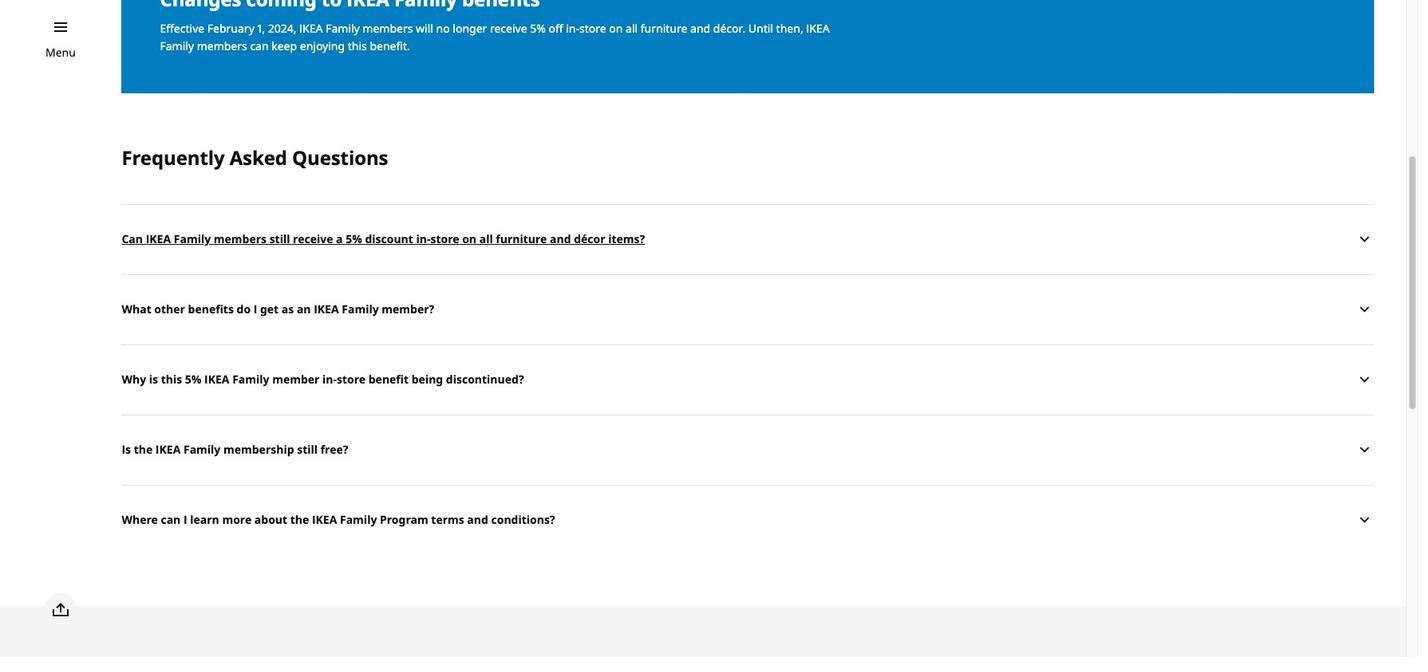 Task type: locate. For each thing, give the bounding box(es) containing it.
is the ikea family membership still free?
[[122, 442, 348, 457]]

members
[[363, 21, 413, 36], [197, 38, 247, 53], [214, 231, 267, 247]]

0 horizontal spatial the
[[134, 442, 153, 457]]

being
[[412, 372, 443, 387]]

and left décor.
[[690, 21, 711, 36]]

receive inside dropdown button
[[293, 231, 333, 247]]

is
[[149, 372, 158, 387]]

0 horizontal spatial 5%
[[185, 372, 201, 387]]

i
[[254, 302, 257, 317], [184, 512, 187, 528]]

this right is
[[161, 372, 182, 387]]

1 vertical spatial and
[[550, 231, 571, 247]]

1 horizontal spatial can
[[250, 38, 269, 53]]

2 horizontal spatial 5%
[[530, 21, 546, 36]]

furniture inside dropdown button
[[496, 231, 547, 247]]

what other benefits do i get as an ikea family member?
[[122, 302, 434, 317]]

this left benefit.
[[348, 38, 367, 53]]

why is this 5% ikea family member in-store benefit being discontinued? button
[[122, 344, 1375, 415]]

2 horizontal spatial in-
[[566, 21, 580, 36]]

décor
[[574, 231, 605, 247]]

can right where
[[161, 512, 181, 528]]

where
[[122, 512, 158, 528]]

receive
[[490, 21, 527, 36], [293, 231, 333, 247]]

family left program
[[340, 512, 377, 528]]

family left member
[[232, 372, 269, 387]]

asked
[[230, 144, 287, 171]]

1 horizontal spatial in-
[[416, 231, 431, 247]]

store right discount
[[431, 231, 459, 247]]

receive right longer
[[490, 21, 527, 36]]

1 vertical spatial 5%
[[346, 231, 362, 247]]

program
[[380, 512, 428, 528]]

where can i learn more about the ikea family program terms and conditions? button
[[122, 485, 1375, 555]]

where can i learn more about the ikea family program terms and conditions?
[[122, 512, 555, 528]]

1 vertical spatial still
[[297, 442, 318, 457]]

effective february 1, 2024, ikea family members will no longer receive 5% off in-store on all furniture and décor. until then, ikea family members can keep enjoying this benefit.
[[160, 21, 830, 53]]

0 vertical spatial this
[[348, 38, 367, 53]]

2 vertical spatial and
[[467, 512, 488, 528]]

and left décor
[[550, 231, 571, 247]]

0 horizontal spatial store
[[337, 372, 366, 387]]

learn
[[190, 512, 219, 528]]

0 vertical spatial all
[[626, 21, 638, 36]]

the inside dropdown button
[[290, 512, 309, 528]]

furniture left décor
[[496, 231, 547, 247]]

furniture left décor.
[[641, 21, 688, 36]]

receive left a
[[293, 231, 333, 247]]

2 vertical spatial store
[[337, 372, 366, 387]]

1 vertical spatial in-
[[416, 231, 431, 247]]

0 horizontal spatial all
[[479, 231, 493, 247]]

more
[[222, 512, 252, 528]]

as
[[282, 302, 294, 317]]

still
[[269, 231, 290, 247], [297, 442, 318, 457]]

an
[[297, 302, 311, 317]]

menu button
[[45, 44, 76, 61]]

the right is
[[134, 442, 153, 457]]

footer
[[0, 606, 1406, 658]]

5% right a
[[346, 231, 362, 247]]

store left benefit
[[337, 372, 366, 387]]

can
[[250, 38, 269, 53], [161, 512, 181, 528]]

family left membership at the left
[[184, 442, 221, 457]]

store inside effective february 1, 2024, ikea family members will no longer receive 5% off in-store on all furniture and décor. until then, ikea family members can keep enjoying this benefit.
[[580, 21, 606, 36]]

members up do
[[214, 231, 267, 247]]

in- right discount
[[416, 231, 431, 247]]

0 horizontal spatial furniture
[[496, 231, 547, 247]]

still left free?
[[297, 442, 318, 457]]

store
[[580, 21, 606, 36], [431, 231, 459, 247], [337, 372, 366, 387]]

conditions?
[[491, 512, 555, 528]]

1 vertical spatial all
[[479, 231, 493, 247]]

1 vertical spatial furniture
[[496, 231, 547, 247]]

still left a
[[269, 231, 290, 247]]

0 vertical spatial furniture
[[641, 21, 688, 36]]

in- right member
[[323, 372, 337, 387]]

can down 1,
[[250, 38, 269, 53]]

0 vertical spatial and
[[690, 21, 711, 36]]

ikea
[[299, 21, 323, 36], [806, 21, 830, 36], [146, 231, 171, 247], [314, 302, 339, 317], [204, 372, 229, 387], [156, 442, 181, 457], [312, 512, 337, 528]]

0 horizontal spatial can
[[161, 512, 181, 528]]

membership
[[223, 442, 294, 457]]

5% left off
[[530, 21, 546, 36]]

can
[[122, 231, 143, 247]]

in- right off
[[566, 21, 580, 36]]

0 horizontal spatial still
[[269, 231, 290, 247]]

no
[[436, 21, 450, 36]]

store right off
[[580, 21, 606, 36]]

1 vertical spatial store
[[431, 231, 459, 247]]

furniture
[[641, 21, 688, 36], [496, 231, 547, 247]]

2 vertical spatial in-
[[323, 372, 337, 387]]

2 horizontal spatial store
[[580, 21, 606, 36]]

1 vertical spatial on
[[462, 231, 477, 247]]

can inside dropdown button
[[161, 512, 181, 528]]

0 horizontal spatial in-
[[323, 372, 337, 387]]

0 vertical spatial store
[[580, 21, 606, 36]]

family up enjoying
[[326, 21, 360, 36]]

1 vertical spatial receive
[[293, 231, 333, 247]]

what
[[122, 302, 151, 317]]

the
[[134, 442, 153, 457], [290, 512, 309, 528]]

5%
[[530, 21, 546, 36], [346, 231, 362, 247], [185, 372, 201, 387]]

1 horizontal spatial store
[[431, 231, 459, 247]]

family left member?
[[342, 302, 379, 317]]

1 horizontal spatial on
[[609, 21, 623, 36]]

1 horizontal spatial 5%
[[346, 231, 362, 247]]

what other benefits do i get as an ikea family member? button
[[122, 274, 1375, 344]]

member
[[272, 372, 320, 387]]

all
[[626, 21, 638, 36], [479, 231, 493, 247]]

0 horizontal spatial receive
[[293, 231, 333, 247]]

and right terms
[[467, 512, 488, 528]]

1,
[[257, 21, 265, 36]]

0 vertical spatial in-
[[566, 21, 580, 36]]

this
[[348, 38, 367, 53], [161, 372, 182, 387]]

on
[[609, 21, 623, 36], [462, 231, 477, 247]]

0 vertical spatial can
[[250, 38, 269, 53]]

1 horizontal spatial still
[[297, 442, 318, 457]]

and
[[690, 21, 711, 36], [550, 231, 571, 247], [467, 512, 488, 528]]

1 horizontal spatial receive
[[490, 21, 527, 36]]

2024,
[[268, 21, 297, 36]]

5% inside dropdown button
[[346, 231, 362, 247]]

will
[[416, 21, 433, 36]]

ikea inside 'dropdown button'
[[156, 442, 181, 457]]

about
[[254, 512, 287, 528]]

1 horizontal spatial i
[[254, 302, 257, 317]]

1 vertical spatial the
[[290, 512, 309, 528]]

0 vertical spatial 5%
[[530, 21, 546, 36]]

family
[[326, 21, 360, 36], [160, 38, 194, 53], [174, 231, 211, 247], [342, 302, 379, 317], [232, 372, 269, 387], [184, 442, 221, 457], [340, 512, 377, 528]]

0 vertical spatial the
[[134, 442, 153, 457]]

can ikea family members still receive a 5% discount in-store on all furniture and décor items?
[[122, 231, 645, 247]]

a
[[336, 231, 343, 247]]

why is this 5% ikea family member in-store benefit being discontinued?
[[122, 372, 524, 387]]

in-
[[566, 21, 580, 36], [416, 231, 431, 247], [323, 372, 337, 387]]

2 horizontal spatial and
[[690, 21, 711, 36]]

in- inside dropdown button
[[416, 231, 431, 247]]

1 vertical spatial i
[[184, 512, 187, 528]]

then,
[[776, 21, 804, 36]]

i left learn
[[184, 512, 187, 528]]

0 horizontal spatial this
[[161, 372, 182, 387]]

effective
[[160, 21, 204, 36]]

other
[[154, 302, 185, 317]]

1 vertical spatial can
[[161, 512, 181, 528]]

1 vertical spatial this
[[161, 372, 182, 387]]

1 horizontal spatial furniture
[[641, 21, 688, 36]]

longer
[[453, 21, 487, 36]]

is the ikea family membership still free? button
[[122, 415, 1375, 485]]

0 vertical spatial on
[[609, 21, 623, 36]]

in- inside dropdown button
[[323, 372, 337, 387]]

1 horizontal spatial this
[[348, 38, 367, 53]]

2 vertical spatial members
[[214, 231, 267, 247]]

members up benefit.
[[363, 21, 413, 36]]

0 horizontal spatial on
[[462, 231, 477, 247]]

1 horizontal spatial all
[[626, 21, 638, 36]]

0 vertical spatial still
[[269, 231, 290, 247]]

1 horizontal spatial the
[[290, 512, 309, 528]]

i right do
[[254, 302, 257, 317]]

5% inside effective february 1, 2024, ikea family members will no longer receive 5% off in-store on all furniture and décor. until then, ikea family members can keep enjoying this benefit.
[[530, 21, 546, 36]]

2 vertical spatial 5%
[[185, 372, 201, 387]]

the right about
[[290, 512, 309, 528]]

5% right is
[[185, 372, 201, 387]]

on inside dropdown button
[[462, 231, 477, 247]]

keep
[[272, 38, 297, 53]]

members down february at the left top of page
[[197, 38, 247, 53]]

0 vertical spatial receive
[[490, 21, 527, 36]]

1 horizontal spatial and
[[550, 231, 571, 247]]



Task type: vqa. For each thing, say whether or not it's contained in the screenshot.
middle in-
yes



Task type: describe. For each thing, give the bounding box(es) containing it.
items?
[[608, 231, 645, 247]]

off
[[549, 21, 563, 36]]

until
[[749, 21, 773, 36]]

5% inside dropdown button
[[185, 372, 201, 387]]

terms
[[431, 512, 464, 528]]

still inside dropdown button
[[269, 231, 290, 247]]

0 vertical spatial members
[[363, 21, 413, 36]]

family right can
[[174, 231, 211, 247]]

benefit.
[[370, 38, 410, 53]]

family inside dropdown button
[[232, 372, 269, 387]]

benefit
[[369, 372, 409, 387]]

and inside effective february 1, 2024, ikea family members will no longer receive 5% off in-store on all furniture and décor. until then, ikea family members can keep enjoying this benefit.
[[690, 21, 711, 36]]

0 horizontal spatial i
[[184, 512, 187, 528]]

0 vertical spatial i
[[254, 302, 257, 317]]

all inside dropdown button
[[479, 231, 493, 247]]

family inside 'dropdown button'
[[184, 442, 221, 457]]

questions
[[292, 144, 388, 171]]

do
[[237, 302, 251, 317]]

discontinued?
[[446, 372, 524, 387]]

family down effective
[[160, 38, 194, 53]]

furniture inside effective february 1, 2024, ikea family members will no longer receive 5% off in-store on all furniture and décor. until then, ikea family members can keep enjoying this benefit.
[[641, 21, 688, 36]]

frequently asked questions
[[122, 144, 388, 171]]

discount
[[365, 231, 413, 247]]

february
[[207, 21, 254, 36]]

all inside effective february 1, 2024, ikea family members will no longer receive 5% off in-store on all furniture and décor. until then, ikea family members can keep enjoying this benefit.
[[626, 21, 638, 36]]

receive inside effective february 1, 2024, ikea family members will no longer receive 5% off in-store on all furniture and décor. until then, ikea family members can keep enjoying this benefit.
[[490, 21, 527, 36]]

0 horizontal spatial and
[[467, 512, 488, 528]]

on inside effective february 1, 2024, ikea family members will no longer receive 5% off in-store on all furniture and décor. until then, ikea family members can keep enjoying this benefit.
[[609, 21, 623, 36]]

still inside 'dropdown button'
[[297, 442, 318, 457]]

can inside effective february 1, 2024, ikea family members will no longer receive 5% off in-store on all furniture and décor. until then, ikea family members can keep enjoying this benefit.
[[250, 38, 269, 53]]

why
[[122, 372, 146, 387]]

members inside dropdown button
[[214, 231, 267, 247]]

can ikea family members still receive a 5% discount in-store on all furniture and décor items? button
[[122, 204, 1375, 274]]

this inside effective february 1, 2024, ikea family members will no longer receive 5% off in-store on all furniture and décor. until then, ikea family members can keep enjoying this benefit.
[[348, 38, 367, 53]]

store inside dropdown button
[[337, 372, 366, 387]]

1 vertical spatial members
[[197, 38, 247, 53]]

enjoying
[[300, 38, 345, 53]]

the inside 'dropdown button'
[[134, 442, 153, 457]]

free?
[[321, 442, 348, 457]]

is
[[122, 442, 131, 457]]

décor.
[[713, 21, 746, 36]]

in- inside effective february 1, 2024, ikea family members will no longer receive 5% off in-store on all furniture and décor. until then, ikea family members can keep enjoying this benefit.
[[566, 21, 580, 36]]

menu
[[45, 45, 76, 60]]

get
[[260, 302, 279, 317]]

frequently
[[122, 144, 225, 171]]

member?
[[382, 302, 434, 317]]

store inside dropdown button
[[431, 231, 459, 247]]

this inside dropdown button
[[161, 372, 182, 387]]

ikea inside dropdown button
[[204, 372, 229, 387]]

benefits
[[188, 302, 234, 317]]



